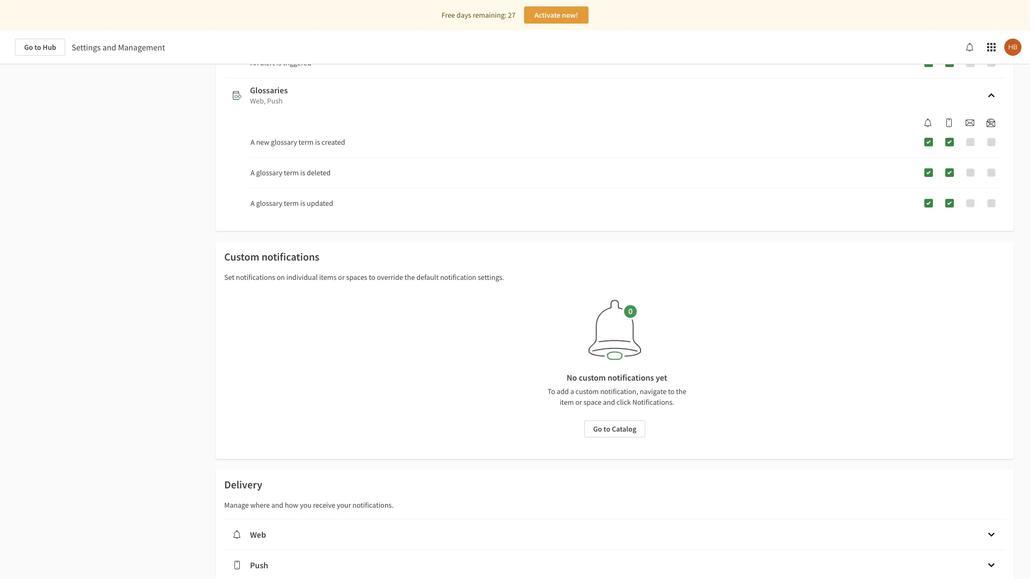 Task type: locate. For each thing, give the bounding box(es) containing it.
notification,
[[600, 387, 638, 396]]

push down web
[[250, 560, 268, 571]]

0 horizontal spatial or
[[338, 273, 345, 282]]

0 horizontal spatial go
[[24, 42, 33, 52]]

1 horizontal spatial and
[[271, 501, 283, 510]]

glossary for a glossary term is deleted
[[256, 168, 282, 178]]

notifications up on
[[261, 250, 319, 264]]

new
[[256, 137, 269, 147]]

remaining:
[[473, 10, 507, 20]]

1 vertical spatial a
[[251, 168, 255, 178]]

to
[[548, 387, 555, 396]]

a glossary term is updated
[[251, 198, 333, 208]]

the left default
[[405, 273, 415, 282]]

spaces
[[346, 273, 367, 282]]

is right alert
[[276, 58, 281, 68]]

an alert is triggered
[[251, 58, 311, 68]]

push
[[267, 96, 283, 106], [250, 560, 268, 571]]

1 horizontal spatial or
[[575, 398, 582, 407]]

1 a from the top
[[251, 137, 255, 147]]

term left updated
[[284, 198, 299, 208]]

0 vertical spatial and
[[102, 42, 116, 53]]

glossaries web, push
[[250, 85, 288, 106]]

1 vertical spatial and
[[603, 398, 615, 407]]

a for a glossary term is deleted
[[251, 168, 255, 178]]

to left hub
[[34, 42, 41, 52]]

go to hub
[[24, 42, 56, 52]]

push notifications in qlik sense mobile element
[[940, 119, 958, 127]]

activate now! link
[[524, 6, 588, 24]]

to left catalog
[[604, 424, 610, 434]]

glossary down new
[[256, 168, 282, 178]]

go for go to hub
[[24, 42, 33, 52]]

the right navigate
[[676, 387, 686, 396]]

free days remaining: 27
[[442, 10, 516, 20]]

go to hub link
[[15, 39, 65, 56]]

hub
[[43, 42, 56, 52]]

0 vertical spatial a
[[251, 137, 255, 147]]

you
[[300, 501, 311, 510]]

term left created
[[299, 137, 314, 147]]

to
[[34, 42, 41, 52], [369, 273, 375, 282], [668, 387, 675, 396], [604, 424, 610, 434]]

custom right no
[[579, 372, 606, 383]]

go left hub
[[24, 42, 33, 52]]

3 a from the top
[[251, 198, 255, 208]]

go
[[24, 42, 33, 52], [593, 424, 602, 434]]

the
[[405, 273, 415, 282], [676, 387, 686, 396]]

1 vertical spatial notifications
[[236, 273, 275, 282]]

0 horizontal spatial the
[[405, 273, 415, 282]]

0 vertical spatial custom
[[579, 372, 606, 383]]

main content containing custom notifications
[[0, 0, 1030, 579]]

1 vertical spatial the
[[676, 387, 686, 396]]

glossary right new
[[271, 137, 297, 147]]

notifications
[[261, 250, 319, 264], [236, 273, 275, 282], [608, 372, 654, 383]]

or right item
[[575, 398, 582, 407]]

2 vertical spatial glossary
[[256, 198, 282, 208]]

glossary
[[271, 137, 297, 147], [256, 168, 282, 178], [256, 198, 282, 208]]

go inside button
[[593, 424, 602, 434]]

is
[[276, 58, 281, 68], [315, 137, 320, 147], [300, 168, 305, 178], [300, 198, 305, 208]]

1 vertical spatial custom
[[576, 387, 599, 396]]

and left click
[[603, 398, 615, 407]]

2 horizontal spatial and
[[603, 398, 615, 407]]

main content
[[0, 0, 1030, 579]]

go for go to catalog
[[593, 424, 602, 434]]

space
[[584, 398, 602, 407]]

settings
[[72, 42, 101, 53]]

set notifications on individual items or spaces to override the default notification settings.
[[224, 273, 504, 282]]

a up a glossary term is updated at the top left
[[251, 168, 255, 178]]

1 vertical spatial term
[[284, 168, 299, 178]]

notifications up notification,
[[608, 372, 654, 383]]

notifications.
[[632, 398, 674, 407]]

0 vertical spatial push
[[267, 96, 283, 106]]

go to catalog button
[[584, 421, 645, 438]]

1 vertical spatial push
[[250, 560, 268, 571]]

is left updated
[[300, 198, 305, 208]]

days
[[457, 10, 471, 20]]

to right navigate
[[668, 387, 675, 396]]

1 vertical spatial glossary
[[256, 168, 282, 178]]

now!
[[562, 10, 578, 20]]

0 vertical spatial go
[[24, 42, 33, 52]]

push button
[[224, 550, 1005, 579]]

a down a glossary term is deleted
[[251, 198, 255, 208]]

glossary down a glossary term is deleted
[[256, 198, 282, 208]]

term left "deleted"
[[284, 168, 299, 178]]

push down glossaries
[[267, 96, 283, 106]]

2 a from the top
[[251, 168, 255, 178]]

custom up the space
[[576, 387, 599, 396]]

triggered
[[283, 58, 311, 68]]

1 vertical spatial or
[[575, 398, 582, 407]]

2 vertical spatial term
[[284, 198, 299, 208]]

and right settings
[[102, 42, 116, 53]]

push inside dropdown button
[[250, 560, 268, 571]]

delivery
[[224, 478, 262, 492]]

notifications for set
[[236, 273, 275, 282]]

updated
[[307, 198, 333, 208]]

a
[[251, 137, 255, 147], [251, 168, 255, 178], [251, 198, 255, 208]]

custom
[[579, 372, 606, 383], [576, 387, 599, 396]]

1 horizontal spatial the
[[676, 387, 686, 396]]

notifications down "custom"
[[236, 273, 275, 282]]

0 vertical spatial the
[[405, 273, 415, 282]]

or right 'items'
[[338, 273, 345, 282]]

glossaries
[[250, 85, 288, 95]]

your
[[337, 501, 351, 510]]

navigate
[[640, 387, 667, 396]]

free
[[442, 10, 455, 20]]

1 vertical spatial go
[[593, 424, 602, 434]]

and
[[102, 42, 116, 53], [603, 398, 615, 407], [271, 501, 283, 510]]

a left new
[[251, 137, 255, 147]]

2 vertical spatial a
[[251, 198, 255, 208]]

term
[[299, 137, 314, 147], [284, 168, 299, 178], [284, 198, 299, 208]]

and left how
[[271, 501, 283, 510]]

or
[[338, 273, 345, 282], [575, 398, 582, 407]]

go left catalog
[[593, 424, 602, 434]]

yet
[[656, 372, 667, 383]]

2 vertical spatial notifications
[[608, 372, 654, 383]]

0 vertical spatial notifications
[[261, 250, 319, 264]]

1 horizontal spatial go
[[593, 424, 602, 434]]



Task type: describe. For each thing, give the bounding box(es) containing it.
no
[[567, 372, 577, 383]]

on
[[277, 273, 285, 282]]

term for deleted
[[284, 168, 299, 178]]

notifications when using qlik sense in a browser image
[[924, 119, 932, 127]]

a
[[570, 387, 574, 396]]

web button
[[224, 520, 1005, 550]]

manage
[[224, 501, 249, 510]]

0 vertical spatial term
[[299, 137, 314, 147]]

an
[[251, 58, 259, 68]]

27
[[508, 10, 516, 20]]

0 vertical spatial or
[[338, 273, 345, 282]]

to right spaces on the left of page
[[369, 273, 375, 282]]

activate now!
[[534, 10, 578, 20]]

a for a glossary term is updated
[[251, 198, 255, 208]]

glossary for a glossary term is updated
[[256, 198, 282, 208]]

notifications sent to your email element
[[961, 119, 979, 127]]

howard brown image
[[1004, 39, 1021, 56]]

individual
[[286, 273, 318, 282]]

override
[[377, 273, 403, 282]]

receive
[[313, 501, 335, 510]]

a for a new glossary term is created
[[251, 137, 255, 147]]

notifications for custom
[[261, 250, 319, 264]]

settings.
[[478, 273, 504, 282]]

go to catalog
[[593, 424, 636, 434]]

settings and management
[[72, 42, 165, 53]]

notifications inside no custom notifications yet to add a custom notification, navigate to the item or space and click notifications.
[[608, 372, 654, 383]]

add
[[557, 387, 569, 396]]

the inside no custom notifications yet to add a custom notification, navigate to the item or space and click notifications.
[[676, 387, 686, 396]]

web,
[[250, 96, 266, 106]]

where
[[250, 501, 270, 510]]

or inside no custom notifications yet to add a custom notification, navigate to the item or space and click notifications.
[[575, 398, 582, 407]]

to inside no custom notifications yet to add a custom notification, navigate to the item or space and click notifications.
[[668, 387, 675, 396]]

item
[[560, 398, 574, 407]]

custom notifications
[[224, 250, 319, 264]]

to inside button
[[604, 424, 610, 434]]

management
[[118, 42, 165, 53]]

is left "deleted"
[[300, 168, 305, 178]]

catalog
[[612, 424, 636, 434]]

push inside glossaries web, push
[[267, 96, 283, 106]]

0 horizontal spatial and
[[102, 42, 116, 53]]

set
[[224, 273, 234, 282]]

term for updated
[[284, 198, 299, 208]]

notifications sent to your email image
[[966, 119, 974, 127]]

a glossary term is deleted
[[251, 168, 331, 178]]

default
[[416, 273, 439, 282]]

notifications when using qlik sense in a browser element
[[920, 119, 937, 127]]

web
[[250, 530, 266, 540]]

click
[[617, 398, 631, 407]]

activate
[[534, 10, 560, 20]]

alert
[[260, 58, 275, 68]]

a new glossary term is created
[[251, 137, 345, 147]]

push notifications in qlik sense mobile image
[[945, 119, 953, 127]]

items
[[319, 273, 337, 282]]

is left created
[[315, 137, 320, 147]]

no custom notifications yet to add a custom notification, navigate to the item or space and click notifications.
[[548, 372, 686, 407]]

and inside no custom notifications yet to add a custom notification, navigate to the item or space and click notifications.
[[603, 398, 615, 407]]

notifications bundled in a daily email digest image
[[987, 119, 995, 127]]

deleted
[[307, 168, 331, 178]]

created
[[322, 137, 345, 147]]

manage where and how you receive your notifications.
[[224, 501, 394, 510]]

notifications bundled in a daily email digest element
[[982, 119, 999, 127]]

notification
[[440, 273, 476, 282]]

2 vertical spatial and
[[271, 501, 283, 510]]

how
[[285, 501, 298, 510]]

custom
[[224, 250, 259, 264]]

0 vertical spatial glossary
[[271, 137, 297, 147]]

notifications.
[[353, 501, 394, 510]]



Task type: vqa. For each thing, say whether or not it's contained in the screenshot.
the All element
no



